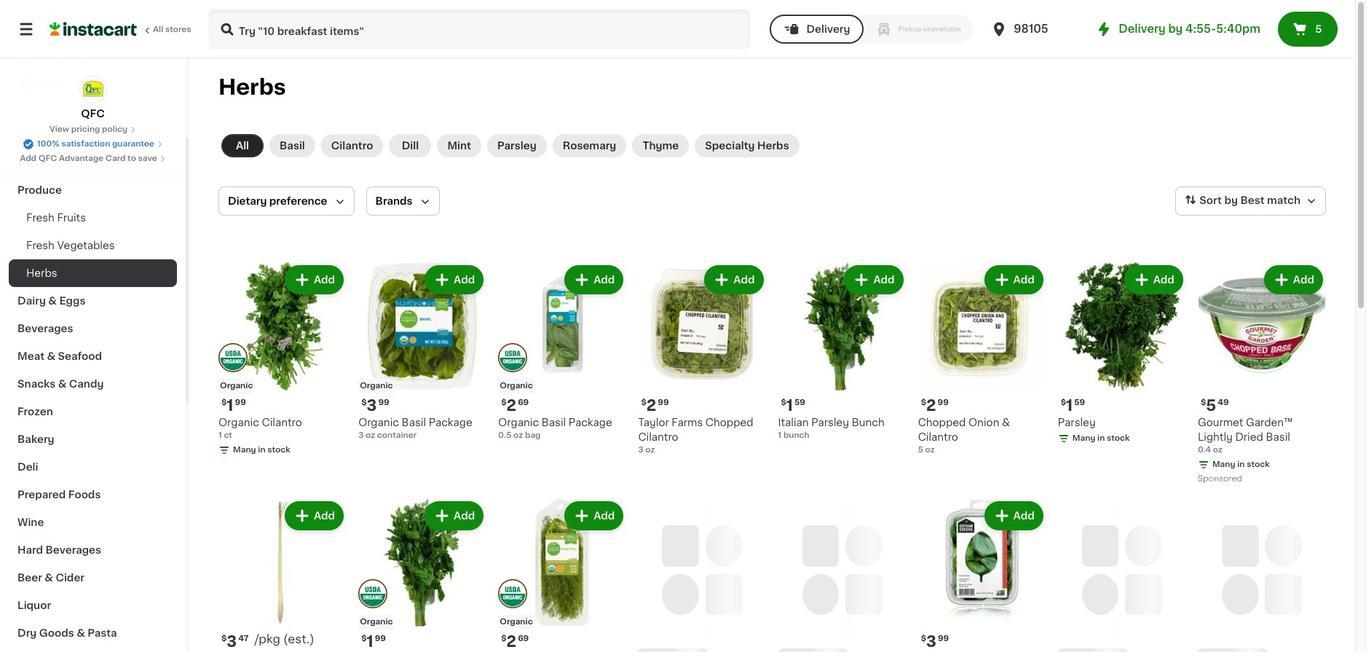 Task type: describe. For each thing, give the bounding box(es) containing it.
it
[[64, 49, 71, 59]]

item badge image for 2
[[498, 343, 528, 372]]

parsley link
[[487, 134, 547, 157]]

hard beverages link
[[9, 536, 177, 564]]

lists
[[41, 78, 66, 88]]

add qfc advantage card to save
[[20, 154, 157, 162]]

1 vertical spatial herbs
[[758, 141, 789, 151]]

47
[[238, 635, 249, 643]]

meat & seafood
[[17, 351, 102, 361]]

all link
[[221, 134, 264, 157]]

card
[[106, 154, 126, 162]]

chopped inside chopped onion & cilantro 5 oz
[[918, 418, 966, 428]]

0 horizontal spatial parsley
[[498, 141, 537, 151]]

dietary
[[228, 196, 267, 206]]

cilantro inside chopped onion & cilantro 5 oz
[[918, 432, 959, 442]]

98105
[[1014, 23, 1049, 34]]

& inside chopped onion & cilantro 5 oz
[[1002, 418, 1011, 428]]

chopped inside taylor farms chopped cilantro 3 oz
[[706, 418, 754, 428]]

oz inside organic basil package 0.5 oz bag
[[514, 431, 523, 439]]

seafood
[[58, 351, 102, 361]]

thanksgiving
[[17, 157, 87, 168]]

$ 1 59 for italian parsley bunch
[[781, 398, 806, 413]]

view pricing policy link
[[49, 124, 136, 136]]

0 vertical spatial qfc
[[81, 109, 105, 119]]

fresh for fresh vegetables
[[26, 240, 55, 251]]

organic basil package 0.5 oz bag
[[498, 418, 613, 439]]

0 vertical spatial in
[[1098, 434, 1105, 442]]

produce link
[[9, 176, 177, 204]]

gourmet
[[1198, 418, 1244, 428]]

ct
[[224, 431, 232, 439]]

fresh fruits link
[[9, 204, 177, 232]]

organic basil package 3 oz container
[[359, 418, 473, 439]]

oz inside chopped onion & cilantro 5 oz
[[926, 446, 935, 454]]

bakery link
[[9, 425, 177, 453]]

snacks & candy link
[[9, 370, 177, 398]]

herbs link
[[9, 259, 177, 287]]

1 $ 2 69 from the top
[[501, 398, 529, 413]]

59 for italian parsley bunch
[[795, 399, 806, 407]]

add button inside the product group
[[1266, 267, 1322, 293]]

frozen link
[[9, 398, 177, 425]]

farms
[[672, 418, 703, 428]]

0 vertical spatial herbs
[[219, 76, 286, 98]]

59 for parsley
[[1075, 399, 1086, 407]]

oz inside organic basil package 3 oz container
[[366, 431, 375, 439]]

rosemary
[[563, 141, 617, 151]]

policy
[[102, 125, 128, 133]]

0.4
[[1198, 446, 1212, 454]]

delivery by 4:55-5:40pm
[[1119, 23, 1261, 34]]

all for all stores
[[153, 25, 163, 34]]

in for 5
[[1238, 461, 1245, 469]]

package for 2
[[569, 418, 613, 428]]

& for cider
[[45, 573, 53, 583]]

package for 3
[[429, 418, 473, 428]]

dietary preference button
[[219, 187, 354, 216]]

49
[[1218, 399, 1229, 407]]

prepared
[[17, 490, 66, 500]]

buy it again link
[[9, 39, 177, 68]]

Search field
[[210, 10, 750, 48]]

fresh vegetables link
[[9, 232, 177, 259]]

prepared foods
[[17, 490, 101, 500]]

buy
[[41, 49, 61, 59]]

view
[[49, 125, 69, 133]]

add inside add button
[[1294, 275, 1315, 285]]

recipes
[[17, 130, 60, 140]]

to
[[128, 154, 136, 162]]

1 69 from the top
[[518, 399, 529, 407]]

/pkg
[[255, 633, 280, 645]]

$ 2 99 for chopped
[[921, 398, 949, 413]]

$ inside $ 3 47 /pkg (est.)
[[221, 635, 227, 643]]

italian
[[778, 418, 809, 428]]

cilantro inside taylor farms chopped cilantro 3 oz
[[638, 432, 679, 442]]

dill link
[[389, 134, 432, 157]]

$ 3 47 /pkg (est.)
[[221, 633, 314, 649]]

2 for taylor farms chopped cilantro
[[647, 398, 657, 413]]

basil inside gourmet garden™ lightly dried basil 0.4 oz
[[1266, 432, 1291, 442]]

add qfc advantage card to save link
[[20, 153, 166, 165]]

99 for organic cilantro
[[235, 399, 246, 407]]

cilantro inside organic cilantro 1 ct
[[262, 418, 302, 428]]

prepared foods link
[[9, 481, 177, 509]]

many in stock for 5
[[1213, 461, 1270, 469]]

& for eggs
[[48, 296, 57, 306]]

2 horizontal spatial parsley
[[1058, 418, 1096, 428]]

stock for 5
[[1247, 461, 1270, 469]]

hard beverages
[[17, 545, 101, 555]]

5 inside the product group
[[1207, 398, 1217, 413]]

2 69 from the top
[[518, 635, 529, 643]]

fruits
[[57, 213, 86, 223]]

gourmet garden™ lightly dried basil 0.4 oz
[[1198, 418, 1294, 454]]

service type group
[[770, 15, 974, 44]]

liquor
[[17, 600, 51, 611]]

save
[[138, 154, 157, 162]]

meat
[[17, 351, 44, 361]]

product group containing 5
[[1198, 262, 1327, 487]]

by for sort
[[1225, 195, 1238, 206]]

item badge image for 1
[[219, 343, 248, 372]]

dairy & eggs
[[17, 296, 86, 306]]

lightly
[[1198, 432, 1233, 442]]

100% satisfaction guarantee button
[[23, 136, 163, 150]]

sponsored badge image
[[1198, 475, 1242, 483]]

2 $ 2 69 from the top
[[501, 634, 529, 649]]

$3.47 per package (estimated) element
[[219, 633, 347, 651]]

item badge image for 1
[[359, 579, 388, 608]]

mint
[[448, 141, 471, 151]]

0 vertical spatial many
[[1073, 434, 1096, 442]]

snacks
[[17, 379, 56, 389]]

again
[[74, 49, 102, 59]]

dried
[[1236, 432, 1264, 442]]

sort by
[[1200, 195, 1238, 206]]

3 inside $ 3 47 /pkg (est.)
[[227, 634, 237, 649]]

best
[[1241, 195, 1265, 206]]

all stores link
[[50, 9, 192, 50]]

beverages link
[[9, 315, 177, 342]]

lists link
[[9, 68, 177, 98]]

rosemary link
[[553, 134, 627, 157]]

snacks & candy
[[17, 379, 104, 389]]

$ inside $ 5 49
[[1201, 399, 1207, 407]]

advantage
[[59, 154, 104, 162]]

(est.)
[[283, 633, 314, 645]]

many for 5
[[1213, 461, 1236, 469]]

$ 5 49
[[1201, 398, 1229, 413]]

& for candy
[[58, 379, 67, 389]]

liquor link
[[9, 592, 177, 619]]

bunch
[[784, 431, 810, 439]]

thyme
[[643, 141, 679, 151]]

mint link
[[437, 134, 482, 157]]



Task type: locate. For each thing, give the bounding box(es) containing it.
0 vertical spatial by
[[1169, 23, 1183, 34]]

2 horizontal spatial many in stock
[[1213, 461, 1270, 469]]

all for all
[[236, 141, 249, 151]]

1 horizontal spatial herbs
[[219, 76, 286, 98]]

0 vertical spatial beverages
[[17, 323, 73, 334]]

herbs right specialty
[[758, 141, 789, 151]]

0 vertical spatial all
[[153, 25, 163, 34]]

1 item badge image from the left
[[219, 343, 248, 372]]

1 item badge image from the left
[[359, 579, 388, 608]]

dry goods & pasta
[[17, 628, 117, 638]]

0 horizontal spatial by
[[1169, 23, 1183, 34]]

onion
[[969, 418, 1000, 428]]

cilantro link
[[321, 134, 383, 157]]

0 horizontal spatial $ 3 99
[[361, 398, 390, 413]]

deli link
[[9, 453, 177, 481]]

specialty
[[705, 141, 755, 151]]

1 inside italian parsley bunch 1 bunch
[[778, 431, 782, 439]]

bunch
[[852, 418, 885, 428]]

2 horizontal spatial 5
[[1316, 24, 1323, 34]]

0 vertical spatial stock
[[1107, 434, 1130, 442]]

basil link
[[270, 134, 315, 157]]

parsley inside italian parsley bunch 1 bunch
[[812, 418, 850, 428]]

basil
[[280, 141, 305, 151], [402, 418, 426, 428], [542, 418, 566, 428], [1266, 432, 1291, 442]]

frozen
[[17, 407, 53, 417]]

5 button
[[1279, 12, 1338, 47]]

guarantee
[[112, 140, 154, 148]]

thanksgiving link
[[9, 149, 177, 176]]

delivery button
[[770, 15, 864, 44]]

1 horizontal spatial package
[[569, 418, 613, 428]]

view pricing policy
[[49, 125, 128, 133]]

5 inside chopped onion & cilantro 5 oz
[[918, 446, 924, 454]]

all stores
[[153, 25, 191, 34]]

beverages
[[17, 323, 73, 334], [46, 545, 101, 555]]

by right sort
[[1225, 195, 1238, 206]]

2 vertical spatial stock
[[1247, 461, 1270, 469]]

add
[[20, 154, 37, 162], [314, 275, 335, 285], [454, 275, 475, 285], [594, 275, 615, 285], [734, 275, 755, 285], [874, 275, 895, 285], [1014, 275, 1035, 285], [1154, 275, 1175, 285], [1294, 275, 1315, 285], [314, 511, 335, 521], [454, 511, 475, 521], [594, 511, 615, 521], [1014, 511, 1035, 521]]

package inside organic basil package 0.5 oz bag
[[569, 418, 613, 428]]

stock inside the product group
[[1247, 461, 1270, 469]]

None search field
[[208, 9, 751, 50]]

meat & seafood link
[[9, 342, 177, 370]]

dill
[[402, 141, 419, 151]]

1 $ 1 59 from the left
[[781, 398, 806, 413]]

& right beer
[[45, 573, 53, 583]]

match
[[1268, 195, 1301, 206]]

by left 4:55-
[[1169, 23, 1183, 34]]

in
[[1098, 434, 1105, 442], [258, 446, 266, 454], [1238, 461, 1245, 469]]

1 horizontal spatial all
[[236, 141, 249, 151]]

basil inside organic basil package 0.5 oz bag
[[542, 418, 566, 428]]

0 horizontal spatial qfc
[[38, 154, 57, 162]]

1 horizontal spatial many in stock
[[1073, 434, 1130, 442]]

1 horizontal spatial parsley
[[812, 418, 850, 428]]

organic inside organic cilantro 1 ct
[[219, 418, 259, 428]]

all left the stores
[[153, 25, 163, 34]]

3 inside organic basil package 3 oz container
[[359, 431, 364, 439]]

3 inside taylor farms chopped cilantro 3 oz
[[638, 446, 644, 454]]

3
[[367, 398, 377, 413], [359, 431, 364, 439], [638, 446, 644, 454], [227, 634, 237, 649], [927, 634, 937, 649]]

2 chopped from the left
[[918, 418, 966, 428]]

1 vertical spatial by
[[1225, 195, 1238, 206]]

1 horizontal spatial 59
[[1075, 399, 1086, 407]]

qfc up view pricing policy link
[[81, 109, 105, 119]]

2 horizontal spatial stock
[[1247, 461, 1270, 469]]

taylor
[[638, 418, 669, 428]]

qfc down 100%
[[38, 154, 57, 162]]

98105 button
[[991, 9, 1078, 50]]

1 horizontal spatial many
[[1073, 434, 1096, 442]]

5
[[1316, 24, 1323, 34], [1207, 398, 1217, 413], [918, 446, 924, 454]]

& left candy
[[58, 379, 67, 389]]

0 horizontal spatial item badge image
[[359, 579, 388, 608]]

item badge image
[[219, 343, 248, 372], [498, 343, 528, 372]]

taylor farms chopped cilantro 3 oz
[[638, 418, 754, 454]]

qfc logo image
[[79, 76, 107, 103]]

0 vertical spatial many in stock
[[1073, 434, 1130, 442]]

Best match Sort by field
[[1176, 187, 1327, 216]]

sort
[[1200, 195, 1222, 206]]

beer
[[17, 573, 42, 583]]

buy it again
[[41, 49, 102, 59]]

hard
[[17, 545, 43, 555]]

1 horizontal spatial qfc
[[81, 109, 105, 119]]

all
[[153, 25, 163, 34], [236, 141, 249, 151]]

2 horizontal spatial many
[[1213, 461, 1236, 469]]

candy
[[69, 379, 104, 389]]

dry
[[17, 628, 37, 638]]

0 horizontal spatial item badge image
[[219, 343, 248, 372]]

2 item badge image from the left
[[498, 343, 528, 372]]

2 vertical spatial in
[[1238, 461, 1245, 469]]

1 vertical spatial in
[[258, 446, 266, 454]]

1 horizontal spatial stock
[[1107, 434, 1130, 442]]

1 horizontal spatial in
[[1098, 434, 1105, 442]]

2 59 from the left
[[1075, 399, 1086, 407]]

0 horizontal spatial delivery
[[807, 24, 851, 34]]

add inside add qfc advantage card to save 'link'
[[20, 154, 37, 162]]

0 horizontal spatial chopped
[[706, 418, 754, 428]]

oz inside gourmet garden™ lightly dried basil 0.4 oz
[[1214, 446, 1223, 454]]

1 vertical spatial many
[[233, 446, 256, 454]]

1 package from the left
[[429, 418, 473, 428]]

2 $ 1 59 from the left
[[1061, 398, 1086, 413]]

0 horizontal spatial package
[[429, 418, 473, 428]]

0 horizontal spatial $ 2 99
[[641, 398, 669, 413]]

wine
[[17, 517, 44, 527]]

$ 2 99
[[641, 398, 669, 413], [921, 398, 949, 413]]

1 horizontal spatial delivery
[[1119, 23, 1166, 34]]

delivery inside button
[[807, 24, 851, 34]]

basil inside organic basil package 3 oz container
[[402, 418, 426, 428]]

1 $ 2 99 from the left
[[641, 398, 669, 413]]

99 for taylor farms chopped cilantro
[[658, 399, 669, 407]]

by for delivery
[[1169, 23, 1183, 34]]

many inside the product group
[[1213, 461, 1236, 469]]

1 vertical spatial fresh
[[26, 240, 55, 251]]

brands button
[[366, 187, 440, 216]]

2 horizontal spatial in
[[1238, 461, 1245, 469]]

2 item badge image from the left
[[498, 579, 528, 608]]

0 horizontal spatial $ 1 59
[[781, 398, 806, 413]]

delivery
[[1119, 23, 1166, 34], [807, 24, 851, 34]]

satisfaction
[[61, 140, 110, 148]]

2 package from the left
[[569, 418, 613, 428]]

0 horizontal spatial 5
[[918, 446, 924, 454]]

fresh down the produce
[[26, 213, 55, 223]]

$ 1 59
[[781, 398, 806, 413], [1061, 398, 1086, 413]]

parsley
[[498, 141, 537, 151], [812, 418, 850, 428], [1058, 418, 1096, 428]]

0 horizontal spatial all
[[153, 25, 163, 34]]

delivery for delivery by 4:55-5:40pm
[[1119, 23, 1166, 34]]

99 for chopped onion & cilantro
[[938, 399, 949, 407]]

2 for organic basil package
[[507, 398, 517, 413]]

2 fresh from the top
[[26, 240, 55, 251]]

59
[[795, 399, 806, 407], [1075, 399, 1086, 407]]

0 horizontal spatial many
[[233, 446, 256, 454]]

produce
[[17, 185, 62, 195]]

0 horizontal spatial 59
[[795, 399, 806, 407]]

fresh for fresh fruits
[[26, 213, 55, 223]]

by inside field
[[1225, 195, 1238, 206]]

2 vertical spatial many in stock
[[1213, 461, 1270, 469]]

0.5
[[498, 431, 512, 439]]

0 horizontal spatial stock
[[268, 446, 291, 454]]

in inside the product group
[[1238, 461, 1245, 469]]

& left eggs
[[48, 296, 57, 306]]

add button
[[286, 267, 342, 293], [426, 267, 482, 293], [566, 267, 622, 293], [706, 267, 762, 293], [846, 267, 902, 293], [986, 267, 1042, 293], [1126, 267, 1182, 293], [1266, 267, 1322, 293], [286, 503, 342, 529], [426, 503, 482, 529], [566, 503, 622, 529], [986, 503, 1042, 529]]

1 vertical spatial $ 1 99
[[361, 634, 386, 649]]

1 vertical spatial many in stock
[[233, 446, 291, 454]]

qfc inside 'link'
[[38, 154, 57, 162]]

fresh down fresh fruits
[[26, 240, 55, 251]]

1 vertical spatial 5
[[1207, 398, 1217, 413]]

organic inside organic basil package 0.5 oz bag
[[498, 418, 539, 428]]

many for 1
[[233, 446, 256, 454]]

fresh
[[26, 213, 55, 223], [26, 240, 55, 251]]

100% satisfaction guarantee
[[37, 140, 154, 148]]

1 horizontal spatial by
[[1225, 195, 1238, 206]]

1 horizontal spatial item badge image
[[498, 579, 528, 608]]

1 horizontal spatial 5
[[1207, 398, 1217, 413]]

2 horizontal spatial herbs
[[758, 141, 789, 151]]

0 vertical spatial $ 3 99
[[361, 398, 390, 413]]

& right meat
[[47, 351, 55, 361]]

0 vertical spatial $ 2 69
[[501, 398, 529, 413]]

pasta
[[88, 628, 117, 638]]

oz inside taylor farms chopped cilantro 3 oz
[[646, 446, 655, 454]]

0 vertical spatial 5
[[1316, 24, 1323, 34]]

item badge image for 2
[[498, 579, 528, 608]]

& for seafood
[[47, 351, 55, 361]]

$ 2 99 up taylor
[[641, 398, 669, 413]]

stock for 1
[[268, 446, 291, 454]]

$ 2 69
[[501, 398, 529, 413], [501, 634, 529, 649]]

$
[[221, 399, 227, 407], [361, 399, 367, 407], [501, 399, 507, 407], [641, 399, 647, 407], [781, 399, 787, 407], [921, 399, 927, 407], [1061, 399, 1067, 407], [1201, 399, 1207, 407], [221, 635, 227, 643], [361, 635, 367, 643], [501, 635, 507, 643], [921, 635, 927, 643]]

fresh vegetables
[[26, 240, 115, 251]]

instacart logo image
[[50, 20, 137, 38]]

beverages down dairy & eggs
[[17, 323, 73, 334]]

1 vertical spatial 69
[[518, 635, 529, 643]]

1 horizontal spatial $ 1 59
[[1061, 398, 1086, 413]]

foods
[[68, 490, 101, 500]]

wine link
[[9, 509, 177, 536]]

69
[[518, 399, 529, 407], [518, 635, 529, 643]]

4:55-
[[1186, 23, 1217, 34]]

0 horizontal spatial in
[[258, 446, 266, 454]]

beer & cider link
[[9, 564, 177, 592]]

many in stock for 1
[[233, 446, 291, 454]]

specialty herbs link
[[695, 134, 800, 157]]

1 horizontal spatial item badge image
[[498, 343, 528, 372]]

all left basil link
[[236, 141, 249, 151]]

herbs
[[219, 76, 286, 98], [758, 141, 789, 151], [26, 268, 57, 278]]

eggs
[[59, 296, 86, 306]]

chopped left onion
[[918, 418, 966, 428]]

package inside organic basil package 3 oz container
[[429, 418, 473, 428]]

0 horizontal spatial $ 1 99
[[221, 398, 246, 413]]

2 vertical spatial many
[[1213, 461, 1236, 469]]

dietary preference
[[228, 196, 328, 206]]

chopped right farms
[[706, 418, 754, 428]]

item badge image
[[359, 579, 388, 608], [498, 579, 528, 608]]

qfc link
[[79, 76, 107, 121]]

package
[[429, 418, 473, 428], [569, 418, 613, 428]]

herbs up all link
[[219, 76, 286, 98]]

1 horizontal spatial $ 1 99
[[361, 634, 386, 649]]

2 $ 2 99 from the left
[[921, 398, 949, 413]]

1 fresh from the top
[[26, 213, 55, 223]]

beverages up cider
[[46, 545, 101, 555]]

stores
[[165, 25, 191, 34]]

2 for chopped onion & cilantro
[[927, 398, 937, 413]]

1 vertical spatial stock
[[268, 446, 291, 454]]

1 vertical spatial all
[[236, 141, 249, 151]]

1 horizontal spatial $ 2 99
[[921, 398, 949, 413]]

herbs up dairy & eggs
[[26, 268, 57, 278]]

1 horizontal spatial $ 3 99
[[921, 634, 949, 649]]

1 horizontal spatial chopped
[[918, 418, 966, 428]]

organic inside organic basil package 3 oz container
[[359, 418, 399, 428]]

0 horizontal spatial many in stock
[[233, 446, 291, 454]]

delivery inside delivery by 4:55-5:40pm link
[[1119, 23, 1166, 34]]

delivery for delivery
[[807, 24, 851, 34]]

$ 2 99 for taylor
[[641, 398, 669, 413]]

1 chopped from the left
[[706, 418, 754, 428]]

1 vertical spatial qfc
[[38, 154, 57, 162]]

dry goods & pasta link
[[9, 619, 177, 647]]

0 vertical spatial $ 1 99
[[221, 398, 246, 413]]

& right onion
[[1002, 418, 1011, 428]]

oz
[[366, 431, 375, 439], [514, 431, 523, 439], [646, 446, 655, 454], [926, 446, 935, 454], [1214, 446, 1223, 454]]

cider
[[56, 573, 85, 583]]

1 vertical spatial $ 2 69
[[501, 634, 529, 649]]

specialty herbs
[[705, 141, 789, 151]]

1 59 from the left
[[795, 399, 806, 407]]

bag
[[525, 431, 541, 439]]

0 vertical spatial fresh
[[26, 213, 55, 223]]

chopped onion & cilantro 5 oz
[[918, 418, 1011, 454]]

in for 1
[[258, 446, 266, 454]]

goods
[[39, 628, 74, 638]]

best match
[[1241, 195, 1301, 206]]

& left pasta
[[77, 628, 85, 638]]

product group
[[219, 262, 347, 459], [359, 262, 487, 442], [498, 262, 627, 442], [638, 262, 767, 456], [778, 262, 907, 442], [918, 262, 1047, 456], [1058, 262, 1187, 447], [1198, 262, 1327, 487], [219, 498, 347, 652], [359, 498, 487, 652], [498, 498, 627, 652], [918, 498, 1047, 652]]

$ 2 99 up chopped onion & cilantro 5 oz
[[921, 398, 949, 413]]

2
[[507, 398, 517, 413], [647, 398, 657, 413], [927, 398, 937, 413], [507, 634, 517, 649]]

1 inside organic cilantro 1 ct
[[219, 431, 222, 439]]

0 horizontal spatial herbs
[[26, 268, 57, 278]]

99 for organic basil package
[[378, 399, 390, 407]]

5 inside 5 button
[[1316, 24, 1323, 34]]

100%
[[37, 140, 59, 148]]

2 vertical spatial herbs
[[26, 268, 57, 278]]

0 vertical spatial 69
[[518, 399, 529, 407]]

bakery
[[17, 434, 54, 444]]

1 vertical spatial $ 3 99
[[921, 634, 949, 649]]

deli
[[17, 462, 38, 472]]

$ 1 59 for parsley
[[1061, 398, 1086, 413]]

dairy
[[17, 296, 46, 306]]

dairy & eggs link
[[9, 287, 177, 315]]

2 vertical spatial 5
[[918, 446, 924, 454]]

1 vertical spatial beverages
[[46, 545, 101, 555]]



Task type: vqa. For each thing, say whether or not it's contained in the screenshot.
Your
no



